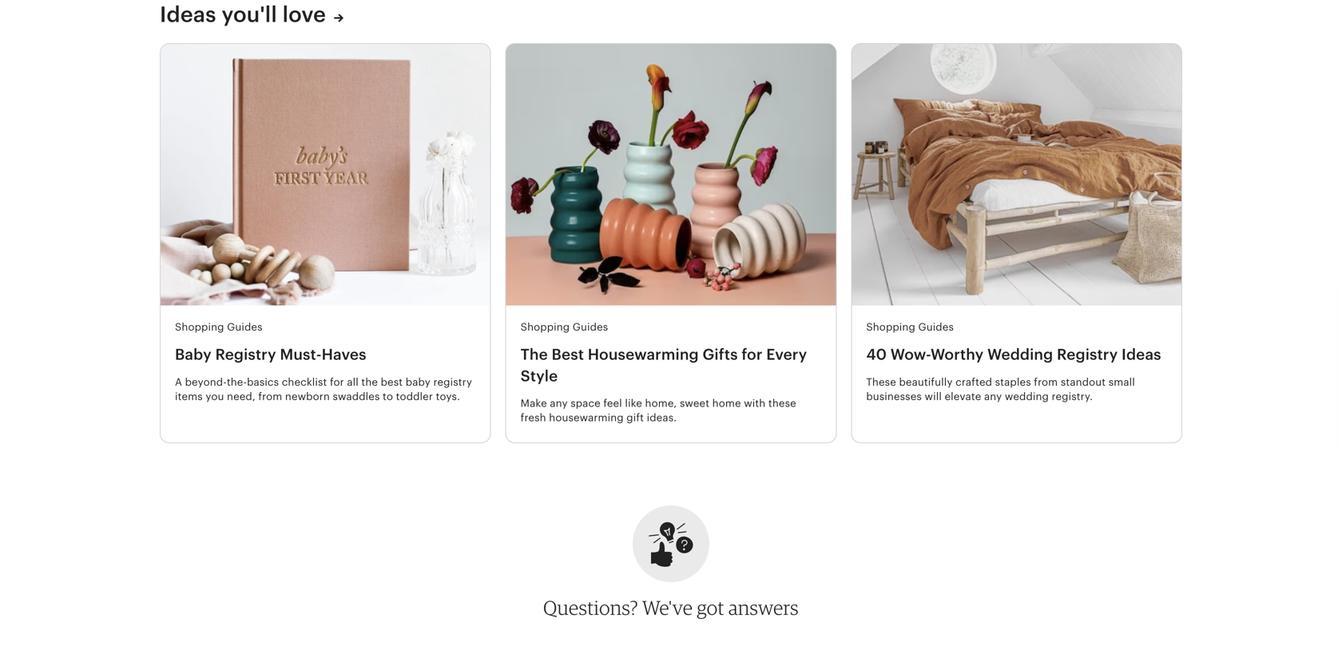 Task type: locate. For each thing, give the bounding box(es) containing it.
1 vertical spatial ideas
[[1122, 346, 1161, 363]]

small
[[1109, 376, 1135, 388]]

gift
[[627, 412, 644, 424]]

0 horizontal spatial guides
[[227, 321, 263, 333]]

questions?
[[543, 596, 638, 619]]

registry up the-
[[215, 346, 276, 363]]

shopping guides
[[175, 321, 263, 333], [521, 321, 608, 333], [866, 321, 954, 333]]

shopping guides up "wow-"
[[866, 321, 954, 333]]

0 horizontal spatial from
[[258, 391, 282, 403]]

feel
[[603, 397, 622, 409]]

guides up best
[[573, 321, 608, 333]]

shopping guides up the baby at the left bottom of page
[[175, 321, 263, 333]]

for
[[742, 346, 763, 363], [330, 376, 344, 388]]

love
[[282, 2, 326, 27]]

checklist
[[282, 376, 327, 388]]

these
[[866, 376, 896, 388]]

0 vertical spatial from
[[1034, 376, 1058, 388]]

2 horizontal spatial shopping guides
[[866, 321, 954, 333]]

these beautifully crafted staples from standout small businesses will elevate any wedding registry.
[[866, 376, 1135, 403]]

standout
[[1061, 376, 1106, 388]]

registry up standout
[[1057, 346, 1118, 363]]

toys.
[[436, 391, 460, 403]]

answers
[[728, 596, 799, 619]]

1 horizontal spatial shopping
[[521, 321, 570, 333]]

best
[[381, 376, 403, 388]]

shopping guides for wow-
[[866, 321, 954, 333]]

shopping for baby
[[175, 321, 224, 333]]

0 vertical spatial for
[[742, 346, 763, 363]]

1 horizontal spatial from
[[1034, 376, 1058, 388]]

1 horizontal spatial shopping guides
[[521, 321, 608, 333]]

guides up "baby registry must-haves"
[[227, 321, 263, 333]]

from down basics
[[258, 391, 282, 403]]

3 shopping guides from the left
[[866, 321, 954, 333]]

like
[[625, 397, 642, 409]]

3 guides from the left
[[918, 321, 954, 333]]

0 horizontal spatial ideas
[[160, 2, 216, 27]]

wow-
[[891, 346, 931, 363]]

1 horizontal spatial guides
[[573, 321, 608, 333]]

the best housewarming gifts for every style
[[521, 346, 807, 385]]

sweet
[[680, 397, 709, 409]]

0 horizontal spatial any
[[550, 397, 568, 409]]

got
[[697, 596, 724, 619]]

any inside these beautifully crafted staples from standout small businesses will elevate any wedding registry.
[[984, 391, 1002, 403]]

shopping for the
[[521, 321, 570, 333]]

guides
[[227, 321, 263, 333], [573, 321, 608, 333], [918, 321, 954, 333]]

2 shopping from the left
[[521, 321, 570, 333]]

1 horizontal spatial any
[[984, 391, 1002, 403]]

with
[[744, 397, 766, 409]]

worthy
[[931, 346, 984, 363]]

any right make
[[550, 397, 568, 409]]

guides up "worthy"
[[918, 321, 954, 333]]

from inside these beautifully crafted staples from standout small businesses will elevate any wedding registry.
[[1034, 376, 1058, 388]]

from
[[1034, 376, 1058, 388], [258, 391, 282, 403]]

a
[[175, 376, 182, 388]]

shopping guides up best
[[521, 321, 608, 333]]

1 guides from the left
[[227, 321, 263, 333]]

shopping up '40'
[[866, 321, 915, 333]]

guides for registry
[[227, 321, 263, 333]]

1 horizontal spatial for
[[742, 346, 763, 363]]

3 shopping from the left
[[866, 321, 915, 333]]

for left all at the bottom of page
[[330, 376, 344, 388]]

from up wedding
[[1034, 376, 1058, 388]]

from inside a beyond-the-basics checklist for all the best baby registry items you need, from newborn swaddles to toddler toys.
[[258, 391, 282, 403]]

space
[[571, 397, 601, 409]]

1 vertical spatial for
[[330, 376, 344, 388]]

2 horizontal spatial shopping
[[866, 321, 915, 333]]

1 shopping from the left
[[175, 321, 224, 333]]

2 horizontal spatial guides
[[918, 321, 954, 333]]

1 vertical spatial from
[[258, 391, 282, 403]]

ideas you'll love
[[160, 2, 326, 27]]

we've
[[642, 596, 693, 619]]

0 vertical spatial ideas
[[160, 2, 216, 27]]

items
[[175, 391, 203, 403]]

shopping
[[175, 321, 224, 333], [521, 321, 570, 333], [866, 321, 915, 333]]

0 horizontal spatial shopping
[[175, 321, 224, 333]]

0 horizontal spatial registry
[[215, 346, 276, 363]]

ideas
[[160, 2, 216, 27], [1122, 346, 1161, 363]]

1 horizontal spatial registry
[[1057, 346, 1118, 363]]

registry
[[215, 346, 276, 363], [1057, 346, 1118, 363]]

ideas up small on the right
[[1122, 346, 1161, 363]]

questions? we've got answers
[[543, 596, 799, 619]]

2 shopping guides from the left
[[521, 321, 608, 333]]

wedding
[[1005, 391, 1049, 403]]

ideas left you'll
[[160, 2, 216, 27]]

any
[[984, 391, 1002, 403], [550, 397, 568, 409]]

shopping up the
[[521, 321, 570, 333]]

0 horizontal spatial shopping guides
[[175, 321, 263, 333]]

for right gifts
[[742, 346, 763, 363]]

shopping up the baby at the left bottom of page
[[175, 321, 224, 333]]

beyond-
[[185, 376, 227, 388]]

fresh
[[521, 412, 546, 424]]

1 horizontal spatial ideas
[[1122, 346, 1161, 363]]

all
[[347, 376, 359, 388]]

make
[[521, 397, 547, 409]]

2 guides from the left
[[573, 321, 608, 333]]

any down crafted
[[984, 391, 1002, 403]]

businesses
[[866, 391, 922, 403]]

baby
[[406, 376, 431, 388]]

crafted
[[956, 376, 992, 388]]

0 horizontal spatial for
[[330, 376, 344, 388]]

1 shopping guides from the left
[[175, 321, 263, 333]]

registry
[[433, 376, 472, 388]]



Task type: vqa. For each thing, say whether or not it's contained in the screenshot.
for,
no



Task type: describe. For each thing, give the bounding box(es) containing it.
shopping for 40
[[866, 321, 915, 333]]

staples
[[995, 376, 1031, 388]]

will
[[925, 391, 942, 403]]

registry.
[[1052, 391, 1093, 403]]

2 registry from the left
[[1057, 346, 1118, 363]]

need,
[[227, 391, 255, 403]]

best
[[552, 346, 584, 363]]

elevate
[[945, 391, 981, 403]]

make any space feel like home, sweet home with these fresh housewarming gift ideas.
[[521, 397, 796, 424]]

basics
[[247, 376, 279, 388]]

you
[[206, 391, 224, 403]]

toddler
[[396, 391, 433, 403]]

ideas.
[[647, 412, 677, 424]]

newborn
[[285, 391, 330, 403]]

housewarming
[[588, 346, 699, 363]]

must-
[[280, 346, 322, 363]]

the
[[521, 346, 548, 363]]

housewarming
[[549, 412, 624, 424]]

guides for best
[[573, 321, 608, 333]]

40 wow-worthy wedding registry ideas
[[866, 346, 1161, 363]]

shopping guides for best
[[521, 321, 608, 333]]

home
[[712, 397, 741, 409]]

every
[[766, 346, 807, 363]]

these
[[768, 397, 796, 409]]

shopping guides for registry
[[175, 321, 263, 333]]

you'll
[[222, 2, 277, 27]]

ideas you'll love link
[[160, 1, 343, 29]]

40
[[866, 346, 887, 363]]

for inside a beyond-the-basics checklist for all the best baby registry items you need, from newborn swaddles to toddler toys.
[[330, 376, 344, 388]]

haves
[[322, 346, 366, 363]]

baby registry must-haves
[[175, 346, 366, 363]]

swaddles
[[333, 391, 380, 403]]

wedding
[[987, 346, 1053, 363]]

for inside the best housewarming gifts for every style
[[742, 346, 763, 363]]

a beyond-the-basics checklist for all the best baby registry items you need, from newborn swaddles to toddler toys.
[[175, 376, 472, 403]]

beautifully
[[899, 376, 953, 388]]

style
[[521, 367, 558, 385]]

1 registry from the left
[[215, 346, 276, 363]]

the
[[361, 376, 378, 388]]

home,
[[645, 397, 677, 409]]

guides for wow-
[[918, 321, 954, 333]]

baby
[[175, 346, 212, 363]]

the-
[[227, 376, 247, 388]]

gifts
[[703, 346, 738, 363]]

any inside make any space feel like home, sweet home with these fresh housewarming gift ideas.
[[550, 397, 568, 409]]

to
[[383, 391, 393, 403]]



